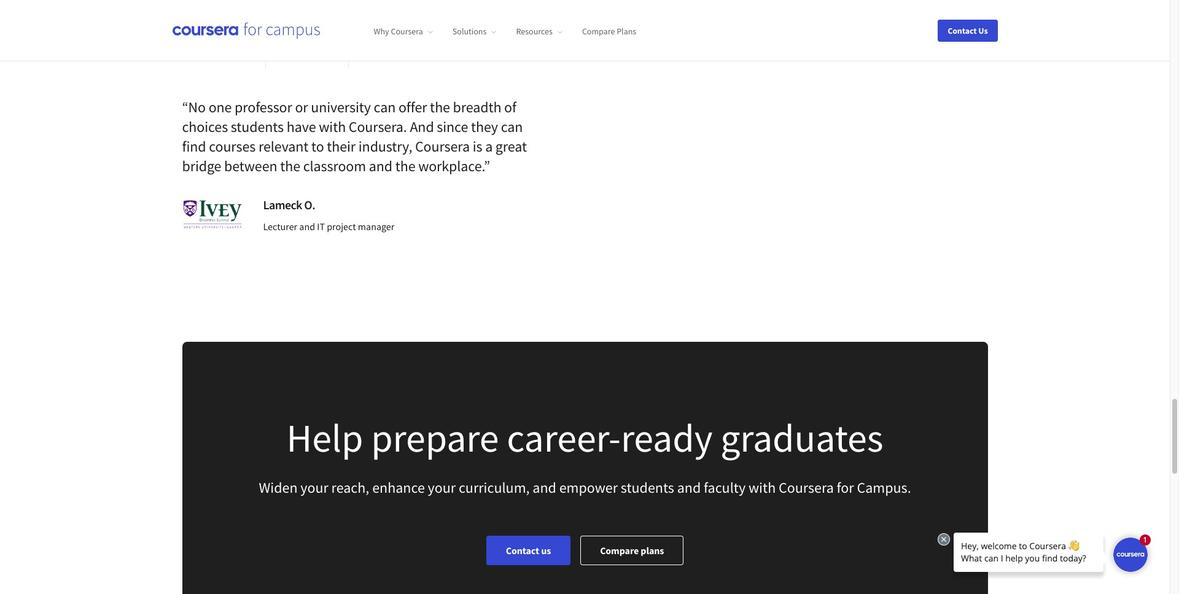 Task type: describe. For each thing, give the bounding box(es) containing it.
0 vertical spatial coursera
[[391, 26, 423, 37]]

solutions
[[453, 26, 487, 37]]

campus.
[[857, 478, 911, 497]]

classroom
[[303, 156, 366, 176]]

and left faculty
[[677, 478, 701, 497]]

plans
[[617, 26, 636, 37]]

their
[[327, 137, 356, 156]]

industry,
[[359, 137, 412, 156]]

lecturer
[[263, 220, 297, 233]]

contact for contact us
[[948, 25, 977, 36]]

and left it
[[299, 220, 315, 233]]

1 vertical spatial students
[[621, 478, 674, 497]]

compare plans
[[600, 545, 664, 557]]

help
[[287, 413, 363, 462]]

for
[[837, 478, 854, 497]]

lecturer and it project manager
[[263, 220, 395, 233]]

one
[[209, 97, 232, 117]]

to
[[311, 137, 324, 156]]

contact us link
[[486, 536, 571, 566]]

manipal university image
[[281, 31, 334, 46]]

contact us button
[[938, 19, 998, 41]]

have
[[287, 117, 316, 136]]

faculty
[[704, 478, 746, 497]]

or
[[295, 97, 308, 117]]

between
[[224, 156, 277, 176]]

find
[[182, 137, 206, 156]]

they
[[471, 117, 498, 136]]

graduates
[[721, 413, 884, 462]]

university
[[311, 97, 371, 117]]

students inside no one professor or university can offer the breadth of choices students have with coursera. and since they can find courses relevant to their industry, coursera is a great bridge between the classroom and the workplace.
[[231, 117, 284, 136]]

bridge
[[182, 156, 221, 176]]

0 horizontal spatial the
[[280, 156, 300, 176]]

the university of melbourne image
[[197, 23, 250, 53]]

manager
[[358, 220, 395, 233]]

o.
[[304, 197, 315, 212]]

1 vertical spatial can
[[501, 117, 523, 136]]

widen
[[259, 478, 298, 497]]

coursera inside no one professor or university can offer the breadth of choices students have with coursera. and since they can find courses relevant to their industry, coursera is a great bridge between the classroom and the workplace.
[[415, 137, 470, 156]]

courses
[[209, 137, 256, 156]]

2 horizontal spatial the
[[430, 97, 450, 117]]

2 vertical spatial coursera
[[779, 478, 834, 497]]

0 horizontal spatial can
[[374, 97, 396, 117]]

compare plans
[[582, 26, 636, 37]]

professor
[[235, 97, 292, 117]]

prepare
[[371, 413, 499, 462]]

ready
[[621, 413, 713, 462]]

us
[[541, 545, 551, 557]]

widen your reach, enhance your curriculum, and empower students and faculty with coursera for campus.
[[259, 478, 911, 497]]

with inside no one professor or university can offer the breadth of choices students have with coursera. and since they can find courses relevant to their industry, coursera is a great bridge between the classroom and the workplace.
[[319, 117, 346, 136]]



Task type: vqa. For each thing, say whether or not it's contained in the screenshot.
Search Field
no



Task type: locate. For each thing, give the bounding box(es) containing it.
why
[[374, 26, 389, 37]]

your left reach,
[[301, 478, 329, 497]]

can up great
[[501, 117, 523, 136]]

can
[[374, 97, 396, 117], [501, 117, 523, 136]]

offer
[[399, 97, 427, 117]]

curriculum,
[[459, 478, 530, 497]]

1 horizontal spatial the
[[395, 156, 416, 176]]

lameck o.
[[263, 197, 315, 212]]

1 vertical spatial coursera
[[415, 137, 470, 156]]

1 horizontal spatial can
[[501, 117, 523, 136]]

1 horizontal spatial your
[[428, 478, 456, 497]]

great
[[496, 137, 527, 156]]

contact us
[[506, 545, 551, 557]]

empower
[[559, 478, 618, 497]]

the down industry, in the left top of the page
[[395, 156, 416, 176]]

1 horizontal spatial students
[[621, 478, 674, 497]]

your
[[301, 478, 329, 497], [428, 478, 456, 497]]

0 vertical spatial with
[[319, 117, 346, 136]]

1 vertical spatial contact
[[506, 545, 539, 557]]

coursera for campus image
[[172, 22, 320, 39]]

compare
[[582, 26, 615, 37], [600, 545, 639, 557]]

enhance
[[372, 478, 425, 497]]

coursera right why
[[391, 26, 423, 37]]

coursera
[[391, 26, 423, 37], [415, 137, 470, 156], [779, 478, 834, 497]]

resources link
[[516, 26, 563, 37]]

coursera.
[[349, 117, 407, 136]]

0 horizontal spatial contact
[[506, 545, 539, 557]]

compare plans link
[[581, 536, 684, 566]]

and inside no one professor or university can offer the breadth of choices students have with coursera. and since they can find courses relevant to their industry, coursera is a great bridge between the classroom and the workplace.
[[369, 156, 392, 176]]

contact inside button
[[948, 25, 977, 36]]

0 vertical spatial can
[[374, 97, 396, 117]]

1 vertical spatial with
[[749, 478, 776, 497]]

0 vertical spatial students
[[231, 117, 284, 136]]

2 your from the left
[[428, 478, 456, 497]]

coursera left for
[[779, 478, 834, 497]]

breadth
[[453, 97, 501, 117]]

0 vertical spatial contact
[[948, 25, 977, 36]]

contact us
[[948, 25, 988, 36]]

help prepare career-ready graduates
[[287, 413, 884, 462]]

no one professor or university can offer the breadth of choices students have with coursera. and since they can find courses relevant to their industry, coursera is a great bridge between the classroom and the workplace.
[[182, 97, 527, 176]]

compare for compare plans
[[582, 26, 615, 37]]

plans
[[641, 545, 664, 557]]

compare plans link
[[582, 26, 636, 37]]

of
[[504, 97, 517, 117]]

the up since
[[430, 97, 450, 117]]

1 horizontal spatial with
[[749, 478, 776, 497]]

workplace.
[[418, 156, 484, 176]]

compare inside compare plans link
[[600, 545, 639, 557]]

the down relevant
[[280, 156, 300, 176]]

a
[[485, 137, 493, 156]]

coursera up workplace.
[[415, 137, 470, 156]]

why coursera link
[[374, 26, 433, 37]]

reach,
[[331, 478, 369, 497]]

contact for contact us
[[506, 545, 539, 557]]

project
[[327, 220, 356, 233]]

1 horizontal spatial contact
[[948, 25, 977, 36]]

students down ready
[[621, 478, 674, 497]]

0 horizontal spatial with
[[319, 117, 346, 136]]

solutions link
[[453, 26, 497, 37]]

the
[[430, 97, 450, 117], [280, 156, 300, 176], [395, 156, 416, 176]]

relevant
[[259, 137, 309, 156]]

compare for compare plans
[[600, 545, 639, 557]]

and
[[410, 117, 434, 136]]

1 your from the left
[[301, 478, 329, 497]]

can up coursera.
[[374, 97, 396, 117]]

and
[[369, 156, 392, 176], [299, 220, 315, 233], [533, 478, 556, 497], [677, 478, 701, 497]]

with
[[319, 117, 346, 136], [749, 478, 776, 497]]

lameck
[[263, 197, 302, 212]]

0 vertical spatial compare
[[582, 26, 615, 37]]

why coursera
[[374, 26, 423, 37]]

1 vertical spatial compare
[[600, 545, 639, 557]]

us
[[979, 25, 988, 36]]

0 horizontal spatial students
[[231, 117, 284, 136]]

contact
[[948, 25, 977, 36], [506, 545, 539, 557]]

nmims image
[[364, 28, 417, 48]]

no
[[188, 97, 206, 117]]

is
[[473, 137, 482, 156]]

with right faculty
[[749, 478, 776, 497]]

and left empower
[[533, 478, 556, 497]]

it
[[317, 220, 325, 233]]

career-
[[507, 413, 621, 462]]

choices
[[182, 117, 228, 136]]

your right enhance
[[428, 478, 456, 497]]

ivey business school image
[[182, 200, 244, 230]]

students
[[231, 117, 284, 136], [621, 478, 674, 497]]

resources
[[516, 26, 553, 37]]

students down professor at the left top of the page
[[231, 117, 284, 136]]

and down industry, in the left top of the page
[[369, 156, 392, 176]]

since
[[437, 117, 468, 136]]

0 horizontal spatial your
[[301, 478, 329, 497]]

with down university at the left top
[[319, 117, 346, 136]]



